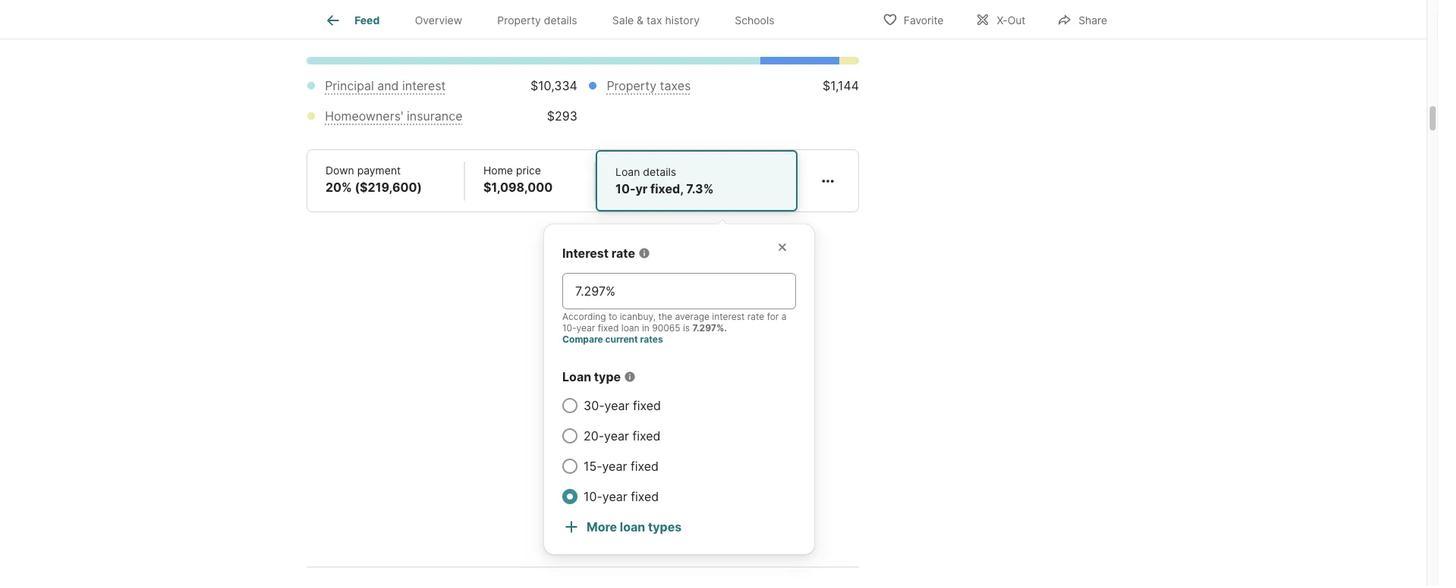 Task type: describe. For each thing, give the bounding box(es) containing it.
property taxes link
[[607, 78, 691, 94]]

fixed for 10-year fixed
[[631, 490, 659, 505]]

homeowners' insurance
[[325, 109, 463, 124]]

property for property taxes
[[607, 78, 657, 94]]

rate inside according to icanbuy, the average interest rate for a 10-year fixed loan in 90065 is 7.297 %. compare current rates
[[748, 311, 765, 323]]

90065
[[652, 323, 681, 334]]

homeowners'
[[325, 109, 404, 124]]

home price $1,098,000
[[484, 164, 553, 195]]

sale & tax history
[[613, 14, 700, 27]]

and
[[377, 78, 399, 94]]

average
[[675, 311, 710, 323]]

loan for loan type
[[563, 370, 592, 385]]

schools tab
[[718, 2, 792, 39]]

rates
[[640, 334, 663, 346]]

$10,334
[[531, 78, 578, 94]]

10-year fixed
[[584, 490, 659, 505]]

down
[[326, 164, 354, 177]]

10-year fixed radio
[[563, 490, 578, 505]]

in
[[642, 323, 650, 334]]

payment
[[357, 164, 401, 177]]

current
[[605, 334, 638, 346]]

overview
[[415, 14, 462, 27]]

x-out
[[997, 13, 1026, 26]]

according
[[563, 311, 606, 323]]

loan inside according to icanbuy, the average interest rate for a 10-year fixed loan in 90065 is 7.297 %. compare current rates
[[622, 323, 640, 334]]

share button
[[1045, 3, 1121, 35]]

home
[[484, 164, 513, 177]]

($219,600)
[[355, 180, 422, 195]]

price
[[516, 164, 541, 177]]

reset button
[[512, 8, 547, 36]]

get pre-approved
[[729, 13, 833, 28]]

loan type
[[563, 370, 621, 385]]

icanbuy,
[[620, 311, 656, 323]]

details for loan details 10-yr fixed, 7.3%
[[643, 166, 677, 179]]

down payment 20% ($219,600)
[[326, 164, 422, 195]]

compare current rates link
[[563, 334, 663, 346]]

principal and interest link
[[325, 78, 446, 94]]

10- inside according to icanbuy, the average interest rate for a 10-year fixed loan in 90065 is 7.297 %. compare current rates
[[563, 323, 577, 334]]

year for 20-
[[604, 429, 629, 444]]

fixed for 30-year fixed
[[633, 399, 661, 414]]

20-year fixed
[[584, 429, 661, 444]]

%.
[[717, 323, 727, 334]]

20-year fixed radio
[[563, 429, 578, 444]]

insurance
[[407, 109, 463, 124]]

0 horizontal spatial interest
[[402, 78, 446, 94]]

7.3%
[[686, 182, 714, 197]]

overview tab
[[397, 2, 480, 39]]

property details tab
[[480, 2, 595, 39]]

20%
[[326, 180, 352, 195]]

principal and interest
[[325, 78, 446, 94]]

fixed inside according to icanbuy, the average interest rate for a 10-year fixed loan in 90065 is 7.297 %. compare current rates
[[598, 323, 619, 334]]

sale & tax history tab
[[595, 2, 718, 39]]



Task type: locate. For each thing, give the bounding box(es) containing it.
rate left for
[[748, 311, 765, 323]]

30-year fixed radio
[[563, 399, 578, 414]]

year up 10-year fixed
[[602, 460, 627, 475]]

principal
[[325, 78, 374, 94]]

rate
[[612, 246, 635, 261], [748, 311, 765, 323]]

1 vertical spatial loan
[[563, 370, 592, 385]]

year down 15-year fixed
[[603, 490, 628, 505]]

loan up 30-year fixed option
[[563, 370, 592, 385]]

fixed,
[[651, 182, 684, 197]]

0 vertical spatial loan
[[616, 166, 640, 179]]

10-
[[616, 182, 636, 197], [563, 323, 577, 334], [584, 490, 603, 505]]

$1,098,000
[[484, 180, 553, 195]]

0 vertical spatial interest
[[402, 78, 446, 94]]

0 vertical spatial rate
[[612, 246, 635, 261]]

rate right the interest
[[612, 246, 635, 261]]

x-
[[997, 13, 1008, 26]]

to
[[609, 311, 618, 323]]

loan inside loan details 10-yr fixed, 7.3%
[[616, 166, 640, 179]]

0 horizontal spatial 10-
[[563, 323, 577, 334]]

favorite
[[904, 13, 944, 26]]

10- inside loan details 10-yr fixed, 7.3%
[[616, 182, 636, 197]]

year for 30-
[[605, 399, 630, 414]]

schools
[[735, 14, 775, 27]]

0 vertical spatial details
[[544, 14, 577, 27]]

interest
[[563, 246, 609, 261]]

type
[[594, 370, 621, 385]]

taxes
[[660, 78, 691, 94]]

year inside according to icanbuy, the average interest rate for a 10-year fixed loan in 90065 is 7.297 %. compare current rates
[[577, 323, 595, 334]]

the
[[659, 311, 673, 323]]

feed link
[[324, 11, 380, 30]]

none text field inside tooltip
[[575, 283, 784, 301]]

$293
[[547, 109, 578, 124]]

loan
[[616, 166, 640, 179], [563, 370, 592, 385]]

interest up the 'insurance'
[[402, 78, 446, 94]]

year down type
[[605, 399, 630, 414]]

tab list containing feed
[[307, 0, 805, 39]]

compare
[[563, 334, 603, 346]]

1 vertical spatial 10-
[[563, 323, 577, 334]]

according to icanbuy, the average interest rate for a 10-year fixed loan in 90065 is 7.297 %. compare current rates
[[563, 311, 787, 346]]

more
[[587, 520, 617, 535]]

details up fixed,
[[643, 166, 677, 179]]

get pre-approved button
[[702, 2, 860, 39]]

month
[[419, 9, 481, 32]]

out
[[1008, 13, 1026, 26]]

favorite button
[[870, 3, 957, 35]]

sale
[[613, 14, 634, 27]]

loan up yr
[[616, 166, 640, 179]]

history
[[665, 14, 700, 27]]

property details
[[498, 14, 577, 27]]

2 horizontal spatial 10-
[[616, 182, 636, 197]]

interest right average
[[712, 311, 745, 323]]

is
[[683, 323, 690, 334]]

$1,144
[[823, 78, 859, 94]]

homeowners' insurance link
[[325, 109, 463, 124]]

tab list
[[307, 0, 805, 39]]

property inside property details 'tab'
[[498, 14, 541, 27]]

tooltip
[[544, 213, 1097, 555]]

1 vertical spatial interest
[[712, 311, 745, 323]]

7.297
[[693, 323, 717, 334]]

fixed
[[598, 323, 619, 334], [633, 399, 661, 414], [633, 429, 661, 444], [631, 460, 659, 475], [631, 490, 659, 505]]

for
[[767, 311, 779, 323]]

20-
[[584, 429, 604, 444]]

1 horizontal spatial property
[[607, 78, 657, 94]]

x-out button
[[963, 3, 1039, 35]]

interest inside according to icanbuy, the average interest rate for a 10-year fixed loan in 90065 is 7.297 %. compare current rates
[[712, 311, 745, 323]]

2 vertical spatial 10-
[[584, 490, 603, 505]]

yr
[[636, 182, 648, 197]]

fixed for 20-year fixed
[[633, 429, 661, 444]]

30-
[[584, 399, 605, 414]]

approved
[[777, 13, 833, 28]]

details inside 'tab'
[[544, 14, 577, 27]]

$11,771 per month
[[307, 9, 481, 32]]

year
[[577, 323, 595, 334], [605, 399, 630, 414], [604, 429, 629, 444], [602, 460, 627, 475], [603, 490, 628, 505]]

10- left fixed,
[[616, 182, 636, 197]]

get
[[729, 13, 750, 28]]

details left sale
[[544, 14, 577, 27]]

year up 15-year fixed
[[604, 429, 629, 444]]

property right 'month'
[[498, 14, 541, 27]]

reset
[[512, 14, 546, 30]]

0 horizontal spatial loan
[[563, 370, 592, 385]]

loan details 10-yr fixed, 7.3%
[[616, 166, 714, 197]]

interest rate
[[563, 246, 635, 261]]

loan left in on the bottom left of the page
[[622, 323, 640, 334]]

interest
[[402, 78, 446, 94], [712, 311, 745, 323]]

10- right 10-year fixed "radio"
[[584, 490, 603, 505]]

property left taxes at top left
[[607, 78, 657, 94]]

10- left to
[[563, 323, 577, 334]]

details inside loan details 10-yr fixed, 7.3%
[[643, 166, 677, 179]]

tax
[[647, 14, 662, 27]]

1 horizontal spatial 10-
[[584, 490, 603, 505]]

loan
[[622, 323, 640, 334], [620, 520, 646, 535]]

details
[[544, 14, 577, 27], [643, 166, 677, 179]]

property taxes
[[607, 78, 691, 94]]

0 vertical spatial property
[[498, 14, 541, 27]]

15-year fixed radio
[[563, 460, 578, 475]]

loan for loan details 10-yr fixed, 7.3%
[[616, 166, 640, 179]]

0 vertical spatial 10-
[[616, 182, 636, 197]]

1 horizontal spatial interest
[[712, 311, 745, 323]]

pre-
[[752, 13, 777, 28]]

loan right "more"
[[620, 520, 646, 535]]

None text field
[[575, 283, 784, 301]]

details for property details
[[544, 14, 577, 27]]

year for 15-
[[602, 460, 627, 475]]

per
[[382, 9, 414, 32]]

property for property details
[[498, 14, 541, 27]]

0 horizontal spatial rate
[[612, 246, 635, 261]]

0 vertical spatial loan
[[622, 323, 640, 334]]

types
[[648, 520, 682, 535]]

1 vertical spatial rate
[[748, 311, 765, 323]]

1 vertical spatial property
[[607, 78, 657, 94]]

tooltip containing interest rate
[[544, 213, 1097, 555]]

1 vertical spatial loan
[[620, 520, 646, 535]]

1 horizontal spatial rate
[[748, 311, 765, 323]]

0 horizontal spatial details
[[544, 14, 577, 27]]

1 horizontal spatial details
[[643, 166, 677, 179]]

15-
[[584, 460, 602, 475]]

fixed for 15-year fixed
[[631, 460, 659, 475]]

30-year fixed
[[584, 399, 661, 414]]

share
[[1079, 13, 1108, 26]]

1 vertical spatial details
[[643, 166, 677, 179]]

loan inside tooltip
[[563, 370, 592, 385]]

$11,771
[[307, 9, 377, 32]]

feed
[[355, 14, 380, 27]]

year for 10-
[[603, 490, 628, 505]]

property
[[498, 14, 541, 27], [607, 78, 657, 94]]

1 horizontal spatial loan
[[616, 166, 640, 179]]

&
[[637, 14, 644, 27]]

a
[[782, 311, 787, 323]]

more loan types
[[587, 520, 682, 535]]

15-year fixed
[[584, 460, 659, 475]]

year left to
[[577, 323, 595, 334]]

0 horizontal spatial property
[[498, 14, 541, 27]]



Task type: vqa. For each thing, say whether or not it's contained in the screenshot.
152
no



